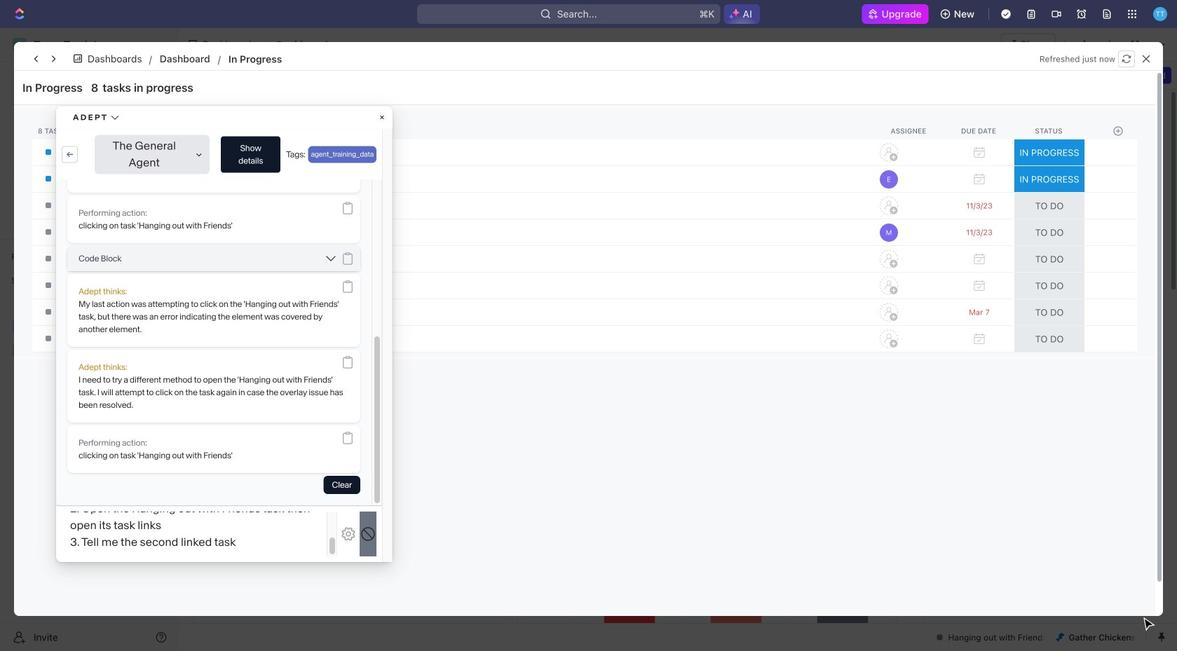 Task type: describe. For each thing, give the bounding box(es) containing it.
tree inside sidebar navigation
[[6, 292, 173, 410]]

drumstick bite image
[[1057, 634, 1065, 642]]



Task type: vqa. For each thing, say whether or not it's contained in the screenshot.
text box
yes



Task type: locate. For each thing, give the bounding box(es) containing it.
None text field
[[277, 36, 582, 53]]

sidebar navigation
[[0, 28, 179, 652]]

tree
[[6, 292, 173, 410]]



